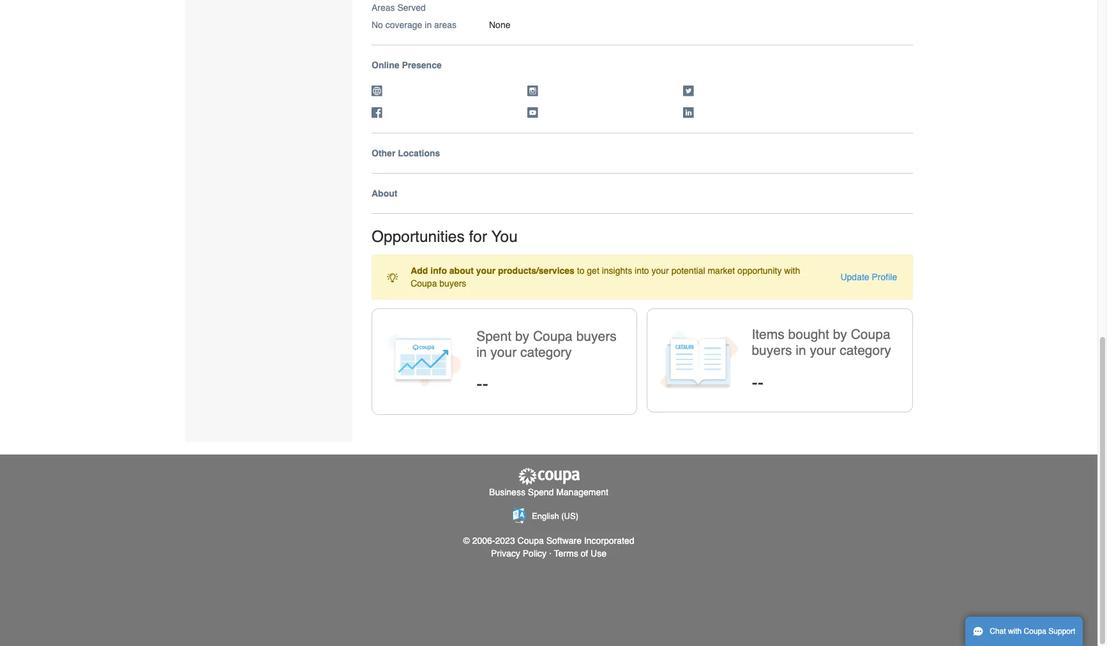 Task type: vqa. For each thing, say whether or not it's contained in the screenshot.
leftmost the
no



Task type: locate. For each thing, give the bounding box(es) containing it.
1 horizontal spatial by
[[833, 327, 848, 343]]

no
[[372, 20, 383, 30]]

use
[[591, 549, 607, 559]]

about
[[450, 266, 474, 276]]

coupa inside spent by coupa buyers in your category
[[533, 329, 573, 344]]

buyers down about
[[440, 279, 467, 289]]

in inside spent by coupa buyers in your category
[[477, 345, 487, 360]]

© 2006-2023 coupa software incorporated
[[463, 536, 635, 546]]

coupa down add
[[411, 279, 437, 289]]

buyers inside spent by coupa buyers in your category
[[577, 329, 617, 344]]

2006-
[[473, 536, 495, 546]]

-- down items
[[752, 372, 764, 393]]

your right about
[[476, 266, 496, 276]]

info
[[431, 266, 447, 276]]

market
[[708, 266, 735, 276]]

your
[[476, 266, 496, 276], [652, 266, 669, 276], [810, 343, 836, 359], [491, 345, 517, 360]]

your right into
[[652, 266, 669, 276]]

your inside to get insights into your potential market opportunity with coupa buyers
[[652, 266, 669, 276]]

incorporated
[[584, 536, 635, 546]]

--
[[752, 372, 764, 393], [477, 374, 489, 394]]

1 horizontal spatial buyers
[[577, 329, 617, 344]]

by inside spent by coupa buyers in your category
[[515, 329, 530, 344]]

products/services
[[498, 266, 575, 276]]

add info about your products/services
[[411, 266, 575, 276]]

you
[[492, 227, 518, 246]]

1 horizontal spatial category
[[840, 343, 892, 359]]

english (us)
[[532, 512, 579, 521]]

areas served
[[372, 2, 426, 13]]

online presence
[[372, 60, 442, 70]]

2 horizontal spatial buyers
[[752, 343, 792, 359]]

with right 'chat'
[[1009, 627, 1022, 636]]

add
[[411, 266, 428, 276]]

online
[[372, 60, 400, 70]]

1 horizontal spatial with
[[1009, 627, 1022, 636]]

0 horizontal spatial --
[[477, 374, 489, 394]]

none
[[489, 20, 511, 30]]

privacy policy link
[[491, 549, 547, 559]]

in
[[425, 20, 432, 30], [796, 343, 807, 359], [477, 345, 487, 360]]

0 vertical spatial with
[[785, 266, 801, 276]]

your down bought on the right bottom
[[810, 343, 836, 359]]

management
[[557, 487, 609, 497]]

coupa inside button
[[1024, 627, 1047, 636]]

support
[[1049, 627, 1076, 636]]

items
[[752, 327, 785, 343]]

0 horizontal spatial by
[[515, 329, 530, 344]]

0 horizontal spatial in
[[425, 20, 432, 30]]

2 horizontal spatial in
[[796, 343, 807, 359]]

1 horizontal spatial --
[[752, 372, 764, 393]]

for
[[469, 227, 487, 246]]

0 horizontal spatial with
[[785, 266, 801, 276]]

with right opportunity
[[785, 266, 801, 276]]

spent by coupa buyers in your category
[[477, 329, 617, 360]]

update
[[841, 272, 870, 282]]

coupa down update profile link on the right of the page
[[851, 327, 891, 343]]

business spend management
[[489, 487, 609, 497]]

presence
[[402, 60, 442, 70]]

coupa supplier portal image
[[517, 468, 581, 486]]

0 horizontal spatial category
[[521, 345, 572, 360]]

other locations
[[372, 148, 440, 158]]

coupa up policy
[[518, 536, 544, 546]]

coupa left the support
[[1024, 627, 1047, 636]]

coupa right spent
[[533, 329, 573, 344]]

your inside spent by coupa buyers in your category
[[491, 345, 517, 360]]

with inside button
[[1009, 627, 1022, 636]]

buyers down items
[[752, 343, 792, 359]]

buyers down to get insights into your potential market opportunity with coupa buyers
[[577, 329, 617, 344]]

-
[[752, 372, 758, 393], [758, 372, 764, 393], [477, 374, 483, 394], [483, 374, 489, 394]]

1 vertical spatial with
[[1009, 627, 1022, 636]]

software
[[547, 536, 582, 546]]

areas
[[372, 2, 395, 13]]

your down spent
[[491, 345, 517, 360]]

with
[[785, 266, 801, 276], [1009, 627, 1022, 636]]

by right bought on the right bottom
[[833, 327, 848, 343]]

about
[[372, 188, 398, 198]]

served
[[398, 2, 426, 13]]

coupa inside items bought by coupa buyers in your category
[[851, 327, 891, 343]]

category
[[840, 343, 892, 359], [521, 345, 572, 360]]

-- down spent
[[477, 374, 489, 394]]

by
[[833, 327, 848, 343], [515, 329, 530, 344]]

in left areas
[[425, 20, 432, 30]]

by right spent
[[515, 329, 530, 344]]

1 horizontal spatial in
[[477, 345, 487, 360]]

terms
[[554, 549, 579, 559]]

buyers
[[440, 279, 467, 289], [577, 329, 617, 344], [752, 343, 792, 359]]

privacy policy
[[491, 549, 547, 559]]

chat with coupa support button
[[966, 617, 1084, 646]]

locations
[[398, 148, 440, 158]]

in down bought on the right bottom
[[796, 343, 807, 359]]

in down spent
[[477, 345, 487, 360]]

0 horizontal spatial buyers
[[440, 279, 467, 289]]

coupa
[[411, 279, 437, 289], [851, 327, 891, 343], [533, 329, 573, 344], [518, 536, 544, 546], [1024, 627, 1047, 636]]

terms of use
[[554, 549, 607, 559]]

chat with coupa support
[[990, 627, 1076, 636]]

update profile
[[841, 272, 898, 282]]

insights
[[602, 266, 633, 276]]

-- for buyers
[[752, 372, 764, 393]]

alert
[[372, 255, 913, 300]]

-- for in
[[477, 374, 489, 394]]

with inside to get insights into your potential market opportunity with coupa buyers
[[785, 266, 801, 276]]



Task type: describe. For each thing, give the bounding box(es) containing it.
get
[[587, 266, 600, 276]]

opportunities for you
[[372, 227, 518, 246]]

privacy
[[491, 549, 521, 559]]

of
[[581, 549, 588, 559]]

by inside items bought by coupa buyers in your category
[[833, 327, 848, 343]]

potential
[[672, 266, 706, 276]]

policy
[[523, 549, 547, 559]]

chat
[[990, 627, 1007, 636]]

bought
[[789, 327, 830, 343]]

category inside items bought by coupa buyers in your category
[[840, 343, 892, 359]]

spent
[[477, 329, 512, 344]]

business
[[489, 487, 526, 497]]

your inside items bought by coupa buyers in your category
[[810, 343, 836, 359]]

spend
[[528, 487, 554, 497]]

(us)
[[562, 512, 579, 521]]

profile
[[872, 272, 898, 282]]

areas
[[434, 20, 457, 30]]

to
[[577, 266, 585, 276]]

items bought by coupa buyers in your category
[[752, 327, 892, 359]]

buyers inside items bought by coupa buyers in your category
[[752, 343, 792, 359]]

english
[[532, 512, 559, 521]]

alert containing add info about your products/services
[[372, 255, 913, 300]]

in inside items bought by coupa buyers in your category
[[796, 343, 807, 359]]

2023
[[495, 536, 515, 546]]

update profile link
[[841, 272, 898, 282]]

no coverage in areas
[[372, 20, 457, 30]]

terms of use link
[[554, 549, 607, 559]]

to get insights into your potential market opportunity with coupa buyers
[[411, 266, 801, 289]]

buyers inside to get insights into your potential market opportunity with coupa buyers
[[440, 279, 467, 289]]

coverage
[[386, 20, 423, 30]]

©
[[463, 536, 470, 546]]

coupa inside to get insights into your potential market opportunity with coupa buyers
[[411, 279, 437, 289]]

into
[[635, 266, 649, 276]]

opportunity
[[738, 266, 782, 276]]

other
[[372, 148, 396, 158]]

opportunities
[[372, 227, 465, 246]]

category inside spent by coupa buyers in your category
[[521, 345, 572, 360]]



